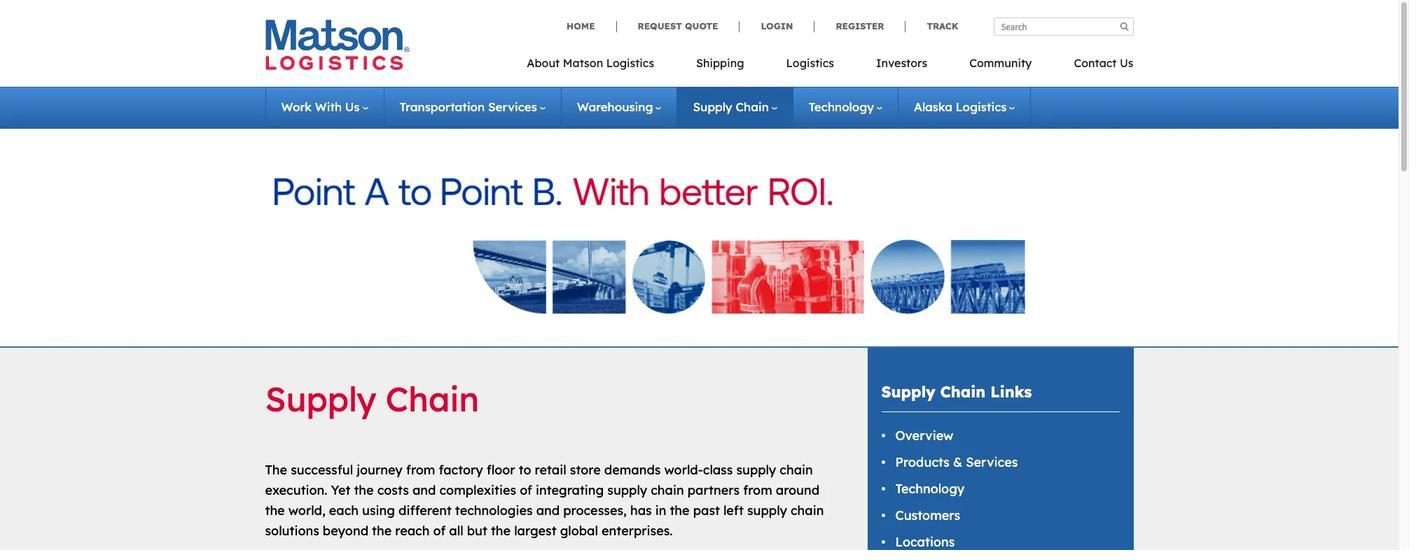 Task type: vqa. For each thing, say whether or not it's contained in the screenshot.
right the Supply
yes



Task type: describe. For each thing, give the bounding box(es) containing it.
0 vertical spatial and
[[412, 483, 436, 499]]

warehousing
[[577, 99, 653, 114]]

alaska logistics link
[[914, 99, 1015, 114]]

supply chain links
[[881, 382, 1032, 402]]

work with us
[[281, 99, 360, 114]]

1 horizontal spatial logistics
[[786, 56, 834, 70]]

chain inside section
[[940, 382, 986, 402]]

about matson logistics
[[527, 56, 654, 70]]

supply chain links section
[[850, 348, 1151, 550]]

0 horizontal spatial technology
[[809, 99, 874, 114]]

2 horizontal spatial logistics
[[956, 99, 1007, 114]]

journey
[[357, 462, 403, 479]]

complexities
[[439, 483, 516, 499]]

request quote
[[638, 20, 718, 32]]

global
[[560, 523, 598, 539]]

transportation services link
[[400, 99, 545, 114]]

left
[[723, 503, 744, 519]]

floor
[[487, 462, 515, 479]]

work
[[281, 99, 312, 114]]

1 vertical spatial and
[[536, 503, 560, 519]]

contact
[[1074, 56, 1117, 70]]

to
[[519, 462, 531, 479]]

0 horizontal spatial supply
[[265, 378, 376, 420]]

products & services link
[[895, 455, 1018, 471]]

contact us link
[[1053, 52, 1133, 81]]

matson
[[563, 56, 603, 70]]

yet
[[331, 483, 350, 499]]

1 vertical spatial supply
[[607, 483, 647, 499]]

1 horizontal spatial chain
[[736, 99, 769, 114]]

logistics link
[[765, 52, 855, 81]]

about matson logistics link
[[527, 52, 675, 81]]

overview
[[895, 428, 953, 444]]

0 vertical spatial supply chain
[[693, 99, 769, 114]]

shipping link
[[675, 52, 765, 81]]

the successful journey from factory floor to retail store demands world-class supply chain execution. yet the costs and complexities of integrating supply chain partners from around the world, each using different technologies and processes, has in the past left supply chain solutions beyond the reach of all but the largest global enterprises.
[[265, 462, 824, 539]]

1 vertical spatial of
[[433, 523, 446, 539]]

the down technologies
[[491, 523, 511, 539]]

factory
[[439, 462, 483, 479]]

supply inside section
[[881, 382, 935, 402]]

warehousing link
[[577, 99, 661, 114]]

store
[[570, 462, 601, 479]]

0 vertical spatial services
[[488, 99, 537, 114]]

past
[[693, 503, 720, 519]]

contact us
[[1074, 56, 1133, 70]]

in
[[655, 503, 666, 519]]

0 horizontal spatial logistics
[[606, 56, 654, 70]]

us inside top menu navigation
[[1120, 56, 1133, 70]]

Search search field
[[993, 18, 1133, 36]]

all
[[449, 523, 463, 539]]

retail
[[535, 462, 566, 479]]

around
[[776, 483, 819, 499]]

integrating
[[536, 483, 604, 499]]

but
[[467, 523, 487, 539]]

community link
[[948, 52, 1053, 81]]

execution.
[[265, 483, 327, 499]]

class
[[703, 462, 733, 479]]

login link
[[739, 20, 814, 32]]

1 horizontal spatial from
[[743, 483, 772, 499]]

0 vertical spatial supply
[[736, 462, 776, 479]]

login
[[761, 20, 793, 32]]

0 vertical spatial chain
[[780, 462, 813, 479]]

reach
[[395, 523, 430, 539]]

matson logistics image
[[265, 20, 409, 70]]

the up solutions
[[265, 503, 285, 519]]

customers link
[[895, 508, 960, 524]]

1 horizontal spatial of
[[520, 483, 532, 499]]

search image
[[1120, 22, 1129, 31]]

1 vertical spatial supply chain
[[265, 378, 479, 420]]

alaska logistics
[[914, 99, 1007, 114]]



Task type: locate. For each thing, give the bounding box(es) containing it.
0 horizontal spatial and
[[412, 483, 436, 499]]

and up the largest on the left of the page
[[536, 503, 560, 519]]

technology down top menu navigation
[[809, 99, 874, 114]]

home
[[567, 20, 595, 32]]

of
[[520, 483, 532, 499], [433, 523, 446, 539]]

work with us link
[[281, 99, 368, 114]]

logistics up warehousing link
[[606, 56, 654, 70]]

about
[[527, 56, 560, 70]]

costs
[[377, 483, 409, 499]]

quote
[[685, 20, 718, 32]]

0 vertical spatial us
[[1120, 56, 1133, 70]]

services
[[488, 99, 537, 114], [966, 455, 1018, 471]]

0 horizontal spatial services
[[488, 99, 537, 114]]

demands
[[604, 462, 661, 479]]

0 vertical spatial technology
[[809, 99, 874, 114]]

successful
[[291, 462, 353, 479]]

logistics down community link
[[956, 99, 1007, 114]]

0 horizontal spatial us
[[345, 99, 360, 114]]

enterprises.
[[602, 523, 673, 539]]

technology link inside supply chain links section
[[895, 481, 965, 497]]

technologies
[[455, 503, 533, 519]]

technology up customers
[[895, 481, 965, 497]]

register link
[[814, 20, 905, 32]]

technology link
[[809, 99, 882, 114], [895, 481, 965, 497]]

top menu navigation
[[527, 52, 1133, 81]]

1 vertical spatial services
[[966, 455, 1018, 471]]

partners
[[688, 483, 740, 499]]

1 horizontal spatial supply chain
[[693, 99, 769, 114]]

1 vertical spatial technology
[[895, 481, 965, 497]]

1 horizontal spatial supply
[[693, 99, 732, 114]]

technology inside supply chain links section
[[895, 481, 965, 497]]

1 horizontal spatial us
[[1120, 56, 1133, 70]]

chain
[[736, 99, 769, 114], [386, 378, 479, 420], [940, 382, 986, 402]]

customers
[[895, 508, 960, 524]]

0 vertical spatial of
[[520, 483, 532, 499]]

from up the left
[[743, 483, 772, 499]]

1 horizontal spatial technology link
[[895, 481, 965, 497]]

supply right the left
[[747, 503, 787, 519]]

2 vertical spatial supply
[[747, 503, 787, 519]]

overview link
[[895, 428, 953, 444]]

alaska
[[914, 99, 952, 114]]

chain up around
[[780, 462, 813, 479]]

track link
[[905, 20, 958, 32]]

solutions
[[265, 523, 319, 539]]

of left 'all'
[[433, 523, 446, 539]]

investors link
[[855, 52, 948, 81]]

the
[[354, 483, 374, 499], [265, 503, 285, 519], [670, 503, 690, 519], [372, 523, 392, 539], [491, 523, 511, 539]]

1 horizontal spatial and
[[536, 503, 560, 519]]

world,
[[288, 503, 325, 519]]

1 vertical spatial us
[[345, 99, 360, 114]]

supply down the demands
[[607, 483, 647, 499]]

the right "in"
[[670, 503, 690, 519]]

chain up "in"
[[651, 483, 684, 499]]

transportation
[[400, 99, 485, 114]]

locations link
[[895, 534, 955, 550]]

request quote link
[[616, 20, 739, 32]]

services right &
[[966, 455, 1018, 471]]

0 horizontal spatial technology link
[[809, 99, 882, 114]]

supply
[[693, 99, 732, 114], [265, 378, 376, 420], [881, 382, 935, 402]]

0 horizontal spatial chain
[[386, 378, 479, 420]]

0 horizontal spatial supply chain
[[265, 378, 479, 420]]

chain down around
[[791, 503, 824, 519]]

supply
[[736, 462, 776, 479], [607, 483, 647, 499], [747, 503, 787, 519]]

0 horizontal spatial of
[[433, 523, 446, 539]]

home link
[[567, 20, 616, 32]]

2 vertical spatial chain
[[791, 503, 824, 519]]

1 vertical spatial technology link
[[895, 481, 965, 497]]

logistics
[[606, 56, 654, 70], [786, 56, 834, 70], [956, 99, 1007, 114]]

the right the yet
[[354, 483, 374, 499]]

largest
[[514, 523, 557, 539]]

2 horizontal spatial chain
[[940, 382, 986, 402]]

each
[[329, 503, 359, 519]]

1 horizontal spatial technology
[[895, 481, 965, 497]]

the down using
[[372, 523, 392, 539]]

community
[[969, 56, 1032, 70]]

technology
[[809, 99, 874, 114], [895, 481, 965, 497]]

None search field
[[993, 18, 1133, 36]]

track
[[927, 20, 958, 32]]

services inside supply chain links section
[[966, 455, 1018, 471]]

from up costs
[[406, 462, 435, 479]]

different
[[398, 503, 452, 519]]

has
[[630, 503, 652, 519]]

transportation services
[[400, 99, 537, 114]]

the
[[265, 462, 287, 479]]

products & services
[[895, 455, 1018, 471]]

processes,
[[563, 503, 627, 519]]

2 horizontal spatial supply
[[881, 382, 935, 402]]

and
[[412, 483, 436, 499], [536, 503, 560, 519]]

us right with
[[345, 99, 360, 114]]

0 vertical spatial from
[[406, 462, 435, 479]]

supply right class
[[736, 462, 776, 479]]

links
[[990, 382, 1032, 402]]

with
[[315, 99, 342, 114]]

and up different
[[412, 483, 436, 499]]

register
[[836, 20, 884, 32]]

locations
[[895, 534, 955, 550]]

shipping
[[696, 56, 744, 70]]

investors
[[876, 56, 927, 70]]

1 vertical spatial from
[[743, 483, 772, 499]]

us right contact
[[1120, 56, 1133, 70]]

services down about
[[488, 99, 537, 114]]

products
[[895, 455, 950, 471]]

supply chain link
[[693, 99, 777, 114]]

chain
[[780, 462, 813, 479], [651, 483, 684, 499], [791, 503, 824, 519]]

&
[[953, 455, 962, 471]]

supply chain
[[693, 99, 769, 114], [265, 378, 479, 420]]

0 vertical spatial technology link
[[809, 99, 882, 114]]

technology link up customers
[[895, 481, 965, 497]]

request
[[638, 20, 682, 32]]

beyond
[[323, 523, 368, 539]]

1 horizontal spatial services
[[966, 455, 1018, 471]]

using
[[362, 503, 395, 519]]

us
[[1120, 56, 1133, 70], [345, 99, 360, 114]]

logistics down the 'login'
[[786, 56, 834, 70]]

0 horizontal spatial from
[[406, 462, 435, 479]]

technology link down top menu navigation
[[809, 99, 882, 114]]

1 vertical spatial chain
[[651, 483, 684, 499]]

world-
[[664, 462, 703, 479]]

alaska services image
[[275, 143, 1124, 330]]

of down the to
[[520, 483, 532, 499]]



